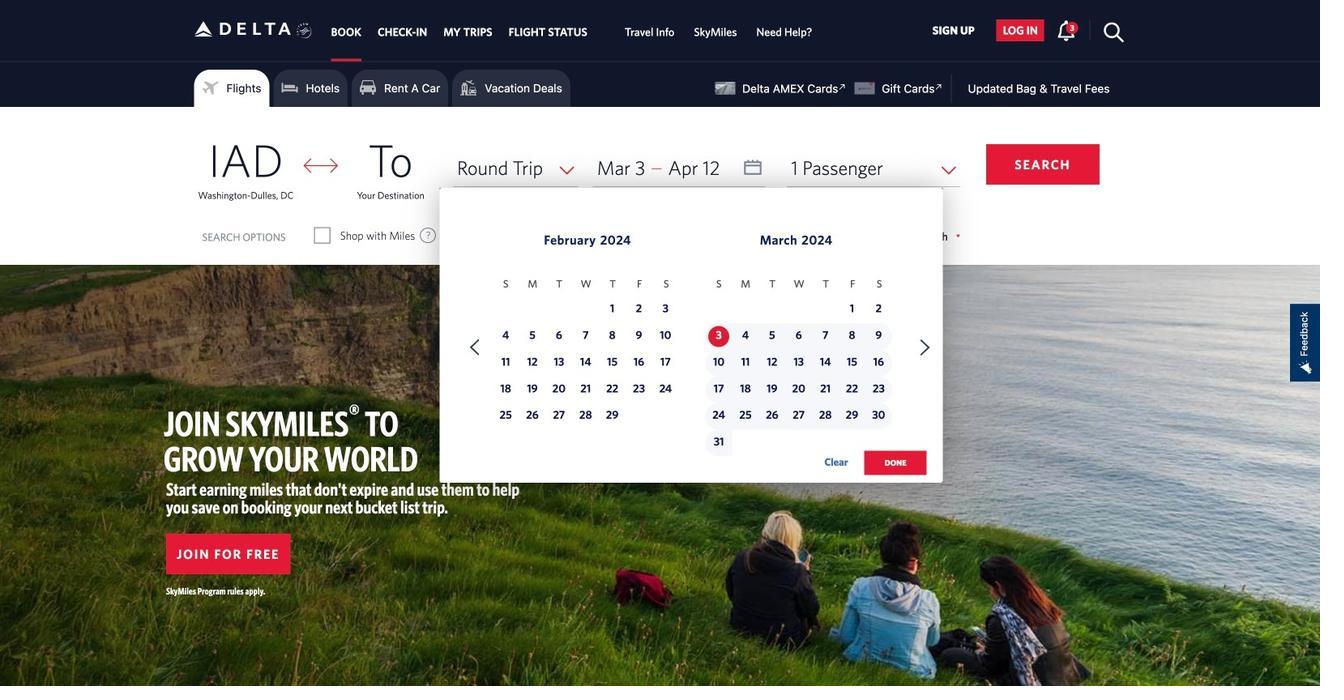 Task type: locate. For each thing, give the bounding box(es) containing it.
tab list
[[323, 0, 822, 61]]

skyteam image
[[297, 6, 312, 56]]

tab panel
[[0, 107, 1321, 492]]

None checkbox
[[315, 228, 330, 244], [605, 228, 619, 244], [315, 228, 330, 244], [605, 228, 619, 244]]

this link opens another site in a new window that may not follow the same accessibility policies as delta air lines. image
[[835, 79, 851, 95], [932, 79, 947, 95]]

1 horizontal spatial this link opens another site in a new window that may not follow the same accessibility policies as delta air lines. image
[[932, 79, 947, 95]]

None field
[[453, 149, 579, 187], [787, 149, 960, 187], [453, 149, 579, 187], [787, 149, 960, 187]]

None text field
[[593, 149, 766, 187]]

0 horizontal spatial this link opens another site in a new window that may not follow the same accessibility policies as delta air lines. image
[[835, 79, 851, 95]]



Task type: describe. For each thing, give the bounding box(es) containing it.
calendar expanded, use arrow keys to select date application
[[440, 188, 943, 492]]

1 this link opens another site in a new window that may not follow the same accessibility policies as delta air lines. image from the left
[[835, 79, 851, 95]]

delta air lines image
[[194, 4, 291, 54]]

2 this link opens another site in a new window that may not follow the same accessibility policies as delta air lines. image from the left
[[932, 79, 947, 95]]



Task type: vqa. For each thing, say whether or not it's contained in the screenshot.
This link opens another site in a new window that may not follow the same accessibility policies as Delta Air Lines. icon on the right of page
yes



